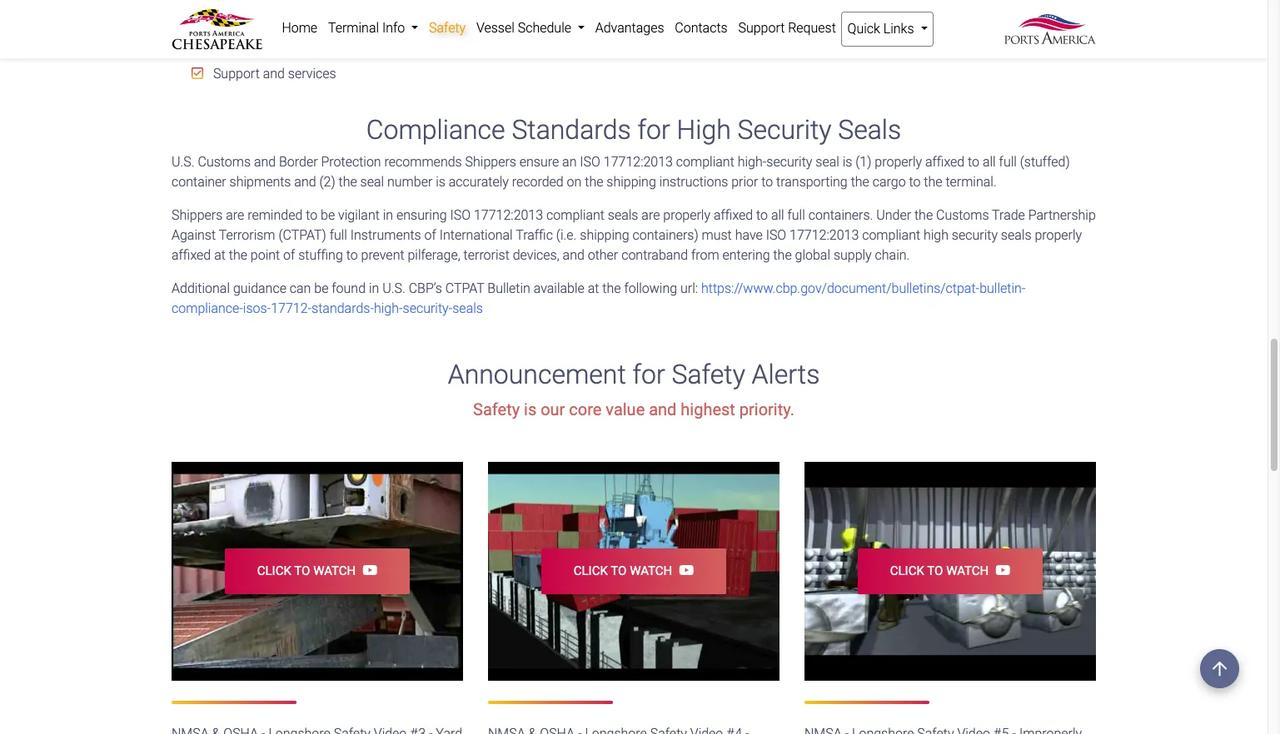 Task type: vqa. For each thing, say whether or not it's contained in the screenshot.
middle Click to watch
yes



Task type: locate. For each thing, give the bounding box(es) containing it.
full up stuffing
[[330, 227, 347, 243]]

and down behavior and supervision.
[[263, 65, 285, 81]]

customs
[[198, 154, 251, 170], [937, 207, 990, 223]]

security up transporting
[[767, 154, 813, 170]]

shipping up other
[[580, 227, 630, 243]]

be left vigilant
[[321, 207, 335, 223]]

seals
[[838, 114, 902, 145]]

1 horizontal spatial affixed
[[714, 207, 753, 223]]

1 vertical spatial seals
[[1001, 227, 1032, 243]]

the
[[339, 174, 357, 190], [585, 174, 604, 190], [851, 174, 870, 190], [924, 174, 943, 190], [915, 207, 933, 223], [229, 247, 247, 263], [774, 247, 792, 263], [603, 281, 621, 297]]

u.s. left cbp's
[[383, 281, 406, 297]]

1 vertical spatial full
[[788, 207, 806, 223]]

0 vertical spatial check square image
[[192, 8, 203, 21]]

2 watch from the left
[[630, 564, 673, 579]]

iso
[[580, 154, 601, 170], [450, 207, 471, 223], [766, 227, 787, 243]]

2 click to watch link from the left
[[542, 549, 726, 595]]

0 vertical spatial u.s.
[[172, 154, 195, 170]]

properly up "containers)"
[[664, 207, 711, 223]]

shippers
[[465, 154, 517, 170], [172, 207, 223, 223]]

links
[[884, 21, 915, 37]]

3 click to watch from the left
[[890, 564, 989, 579]]

properly up 'cargo'
[[875, 154, 923, 170]]

3 click from the left
[[890, 564, 925, 579]]

support
[[739, 20, 785, 36], [213, 65, 260, 81]]

2 video image from the left
[[488, 463, 780, 682]]

1 horizontal spatial customs
[[937, 207, 990, 223]]

video image
[[172, 463, 463, 682], [488, 463, 780, 682], [805, 463, 1097, 682]]

seals down ctpat
[[453, 301, 483, 317]]

0 vertical spatial compliant
[[676, 154, 735, 170]]

2 check square image from the top
[[192, 66, 203, 80]]

highest
[[681, 400, 736, 420]]

the down other
[[603, 281, 621, 297]]

1 vertical spatial seal
[[360, 174, 384, 190]]

in right found
[[369, 281, 379, 297]]

0 horizontal spatial 17712:2013
[[474, 207, 543, 223]]

2 vertical spatial is
[[524, 400, 537, 420]]

2 click to watch from the left
[[574, 564, 673, 579]]

2 horizontal spatial at
[[588, 281, 599, 297]]

0 vertical spatial shipping
[[607, 174, 656, 190]]

shipments
[[230, 174, 291, 190]]

safety down announcement
[[473, 400, 520, 420]]

click to watch for youtube image
[[574, 564, 673, 579]]

1 horizontal spatial iso
[[580, 154, 601, 170]]

reminded
[[248, 207, 303, 223]]

and down border on the top of page
[[294, 174, 316, 190]]

0 horizontal spatial video image
[[172, 463, 463, 682]]

check square image up check square icon
[[192, 8, 203, 21]]

1 vertical spatial u.s.
[[383, 281, 406, 297]]

the down terrorism
[[229, 247, 247, 263]]

0 vertical spatial security
[[767, 154, 813, 170]]

0 horizontal spatial youtube image
[[356, 564, 378, 578]]

iso right have
[[766, 227, 787, 243]]

2 click from the left
[[574, 564, 608, 579]]

compliance standards for high security seals
[[366, 114, 902, 145]]

iso up "international"
[[450, 207, 471, 223]]

0 horizontal spatial is
[[436, 174, 446, 190]]

support for support and services
[[213, 65, 260, 81]]

1 vertical spatial shippers
[[172, 207, 223, 223]]

0 vertical spatial properly
[[875, 154, 923, 170]]

at down against
[[214, 247, 226, 263]]

2 youtube image from the left
[[989, 564, 1011, 578]]

1 click to watch link from the left
[[225, 549, 410, 595]]

2 horizontal spatial click to watch link
[[859, 549, 1043, 595]]

17712:2013 up global
[[790, 227, 859, 243]]

at
[[573, 7, 585, 23], [214, 247, 226, 263], [588, 281, 599, 297]]

check square image
[[192, 8, 203, 21], [192, 66, 203, 80]]

0 horizontal spatial in
[[369, 281, 379, 297]]

terminal info link
[[323, 12, 424, 45]]

2 horizontal spatial click to watch
[[890, 564, 989, 579]]

0 horizontal spatial seal
[[360, 174, 384, 190]]

from
[[692, 247, 720, 263]]

supply
[[834, 247, 872, 263]]

1 horizontal spatial seal
[[816, 154, 840, 170]]

0 horizontal spatial properly
[[664, 207, 711, 223]]

isos-
[[243, 301, 271, 317]]

of right point
[[283, 247, 295, 263]]

shipping
[[607, 174, 656, 190], [580, 227, 630, 243]]

handling
[[665, 7, 715, 23]]

u.s.
[[172, 154, 195, 170], [383, 281, 406, 297]]

1 horizontal spatial security
[[952, 227, 998, 243]]

security right high
[[952, 227, 998, 243]]

shippers up against
[[172, 207, 223, 223]]

1 click to watch from the left
[[257, 564, 356, 579]]

safety left vessel
[[429, 20, 466, 36]]

traffic
[[516, 227, 553, 243]]

support left request
[[739, 20, 785, 36]]

high- inside u.s. customs and border protection recommends shippers ensure an iso 17712:2013 compliant high-security seal is (1) properly affixed to all full (stuffed) container shipments and (2) the seal number is accurately recorded on the shipping instructions prior to transporting the cargo to the terminal.
[[738, 154, 767, 170]]

0 horizontal spatial high-
[[374, 301, 403, 317]]

all down transporting
[[772, 207, 785, 223]]

1 vertical spatial is
[[436, 174, 446, 190]]

video image for youtube image
[[488, 463, 780, 682]]

an
[[563, 154, 577, 170]]

full left (stuffed)
[[1000, 154, 1017, 170]]

video image for second youtube icon from the right
[[172, 463, 463, 682]]

high- down additional guidance can be found in u.s. cbp's ctpat bulletin available at the following url: on the top of page
[[374, 301, 403, 317]]

ctpat
[[446, 281, 484, 297]]

compliant
[[676, 154, 735, 170], [547, 207, 605, 223], [863, 227, 921, 243]]

1 horizontal spatial high-
[[738, 154, 767, 170]]

container
[[172, 174, 226, 190]]

0 vertical spatial full
[[1000, 154, 1017, 170]]

(stuffed)
[[1021, 154, 1070, 170]]

youtube image
[[673, 564, 694, 578]]

0 horizontal spatial customs
[[198, 154, 251, 170]]

shippers inside u.s. customs and border protection recommends shippers ensure an iso 17712:2013 compliant high-security seal is (1) properly affixed to all full (stuffed) container shipments and (2) the seal number is accurately recorded on the shipping instructions prior to transporting the cargo to the terminal.
[[465, 154, 517, 170]]

at left heights,
[[573, 7, 585, 23]]

17712:2013
[[604, 154, 673, 170], [474, 207, 543, 223], [790, 227, 859, 243]]

1 vertical spatial properly
[[664, 207, 711, 223]]

1 vertical spatial customs
[[937, 207, 990, 223]]

click to watch for 2nd youtube icon from the left
[[890, 564, 989, 579]]

high- up prior
[[738, 154, 767, 170]]

0 vertical spatial in
[[383, 207, 393, 223]]

1 horizontal spatial seals
[[608, 207, 639, 223]]

check square image
[[192, 37, 203, 50]]

compliance-
[[172, 301, 243, 317]]

1 horizontal spatial support
[[739, 20, 785, 36]]

compliant up (i.e.
[[547, 207, 605, 223]]

2 vertical spatial iso
[[766, 227, 787, 243]]

2 horizontal spatial is
[[843, 154, 853, 170]]

containers)
[[633, 227, 699, 243]]

click for click to watch link related to video image corresponding to 2nd youtube icon from the left
[[890, 564, 925, 579]]

0 vertical spatial iso
[[580, 154, 601, 170]]

containers.
[[809, 207, 874, 223]]

cbp's
[[409, 281, 442, 297]]

affixed up have
[[714, 207, 753, 223]]

are up "containers)"
[[642, 207, 660, 223]]

1 video image from the left
[[172, 463, 463, 682]]

0 horizontal spatial click to watch link
[[225, 549, 410, 595]]

(i.e.
[[556, 227, 577, 243]]

2 horizontal spatial watch
[[947, 564, 989, 579]]

properly down the partnership
[[1035, 227, 1083, 243]]

3 video image from the left
[[805, 463, 1097, 682]]

bulletin
[[488, 281, 531, 297]]

customs inside shippers are reminded to be vigilant in ensuring iso 17712:2013 compliant seals are properly affixed to all full containers.  under the customs trade partnership against terrorism (ctpat) full instruments of international traffic (i.e. shipping containers) must have iso 17712:2013 compliant high security seals properly affixed at the point of stuffing to prevent pilferage, terrorist devices, and other contraband from entering the global supply chain.
[[937, 207, 990, 223]]

3 click to watch link from the left
[[859, 549, 1043, 595]]

1 vertical spatial iso
[[450, 207, 471, 223]]

17712:2013 down compliance standards for high security seals
[[604, 154, 673, 170]]

and right value
[[649, 400, 677, 420]]

1 vertical spatial shipping
[[580, 227, 630, 243]]

0 horizontal spatial affixed
[[172, 247, 211, 263]]

of up pilferage,
[[425, 227, 437, 243]]

security inside shippers are reminded to be vigilant in ensuring iso 17712:2013 compliant seals are properly affixed to all full containers.  under the customs trade partnership against terrorism (ctpat) full instruments of international traffic (i.e. shipping containers) must have iso 17712:2013 compliant high security seals properly affixed at the point of stuffing to prevent pilferage, terrorist devices, and other contraband from entering the global supply chain.
[[952, 227, 998, 243]]

home link
[[277, 12, 323, 45]]

2 horizontal spatial seals
[[1001, 227, 1032, 243]]

1 vertical spatial 17712:2013
[[474, 207, 543, 223]]

in up 'instruments'
[[383, 207, 393, 223]]

2 vertical spatial properly
[[1035, 227, 1083, 243]]

2 horizontal spatial full
[[1000, 154, 1017, 170]]

are up terrorism
[[226, 207, 244, 223]]

1 horizontal spatial compliant
[[676, 154, 735, 170]]

safety up highest
[[672, 359, 746, 391]]

be right can
[[314, 281, 329, 297]]

and inside shippers are reminded to be vigilant in ensuring iso 17712:2013 compliant seals are properly affixed to all full containers.  under the customs trade partnership against terrorism (ctpat) full instruments of international traffic (i.e. shipping containers) must have iso 17712:2013 compliant high security seals properly affixed at the point of stuffing to prevent pilferage, terrorist devices, and other contraband from entering the global supply chain.
[[563, 247, 585, 263]]

2 are from the left
[[642, 207, 660, 223]]

safety for safety is our core value and highest priority.
[[473, 400, 520, 420]]

1 vertical spatial check square image
[[192, 66, 203, 80]]

0 vertical spatial all
[[983, 154, 996, 170]]

2 vertical spatial affixed
[[172, 247, 211, 263]]

for left high
[[638, 114, 671, 145]]

compliant up instructions
[[676, 154, 735, 170]]

2 vertical spatial 17712:2013
[[790, 227, 859, 243]]

1 horizontal spatial shippers
[[465, 154, 517, 170]]

youtube image
[[356, 564, 378, 578], [989, 564, 1011, 578]]

3 watch from the left
[[947, 564, 989, 579]]

seal up transporting
[[816, 154, 840, 170]]

0 horizontal spatial at
[[214, 247, 226, 263]]

customs up container
[[198, 154, 251, 170]]

check square image down check square icon
[[192, 66, 203, 80]]

affixed up the terminal.
[[926, 154, 965, 170]]

security inside u.s. customs and border protection recommends shippers ensure an iso 17712:2013 compliant high-security seal is (1) properly affixed to all full (stuffed) container shipments and (2) the seal number is accurately recorded on the shipping instructions prior to transporting the cargo to the terminal.
[[767, 154, 813, 170]]

2 horizontal spatial iso
[[766, 227, 787, 243]]

seals down u.s. customs and border protection recommends shippers ensure an iso 17712:2013 compliant high-security seal is (1) properly affixed to all full (stuffed) container shipments and (2) the seal number is accurately recorded on the shipping instructions prior to transporting the cargo to the terminal.
[[608, 207, 639, 223]]

click to watch
[[257, 564, 356, 579], [574, 564, 673, 579], [890, 564, 989, 579]]

1 horizontal spatial properly
[[875, 154, 923, 170]]

at right 'available'
[[588, 281, 599, 297]]

1 horizontal spatial all
[[983, 154, 996, 170]]

seals down trade
[[1001, 227, 1032, 243]]

safety up behavior
[[213, 7, 250, 23]]

1 horizontal spatial watch
[[630, 564, 673, 579]]

1 horizontal spatial click to watch link
[[542, 549, 726, 595]]

watch
[[313, 564, 356, 579], [630, 564, 673, 579], [947, 564, 989, 579]]

2 horizontal spatial affixed
[[926, 154, 965, 170]]

0 horizontal spatial click
[[257, 564, 292, 579]]

1 vertical spatial at
[[214, 247, 226, 263]]

2 vertical spatial seals
[[453, 301, 483, 317]]

(for
[[315, 7, 336, 23]]

security
[[738, 114, 832, 145]]

shipping down compliance standards for high security seals
[[607, 174, 656, 190]]

1 vertical spatial all
[[772, 207, 785, 223]]

quick links
[[848, 21, 918, 37]]

affixed down against
[[172, 247, 211, 263]]

click to watch link
[[225, 549, 410, 595], [542, 549, 726, 595], [859, 549, 1043, 595]]

17712:2013 up traffic
[[474, 207, 543, 223]]

0 horizontal spatial seals
[[453, 301, 483, 317]]

seal
[[816, 154, 840, 170], [360, 174, 384, 190]]

0 vertical spatial shippers
[[465, 154, 517, 170]]

click to watch link for video image corresponding to 2nd youtube icon from the left
[[859, 549, 1043, 595]]

high-
[[738, 154, 767, 170], [374, 301, 403, 317]]

high
[[677, 114, 731, 145]]

for
[[638, 114, 671, 145], [633, 359, 666, 391]]

priority.
[[740, 400, 795, 420]]

customs up high
[[937, 207, 990, 223]]

terrorist
[[464, 247, 510, 263]]

shippers up accurately
[[465, 154, 517, 170]]

iso right an
[[580, 154, 601, 170]]

1 vertical spatial high-
[[374, 301, 403, 317]]

under
[[877, 207, 912, 223]]

2 horizontal spatial video image
[[805, 463, 1097, 682]]

u.s. up container
[[172, 154, 195, 170]]

standards
[[512, 114, 631, 145]]

security
[[767, 154, 813, 170], [952, 227, 998, 243]]

is down recommends
[[436, 174, 446, 190]]

1 click from the left
[[257, 564, 292, 579]]

contractor
[[743, 7, 804, 23]]

affixed inside u.s. customs and border protection recommends shippers ensure an iso 17712:2013 compliant high-security seal is (1) properly affixed to all full (stuffed) container shipments and (2) the seal number is accurately recorded on the shipping instructions prior to transporting the cargo to the terminal.
[[926, 154, 965, 170]]

support and services
[[210, 65, 336, 81]]

1 vertical spatial be
[[314, 281, 329, 297]]

1 watch from the left
[[313, 564, 356, 579]]

safety standards (for pedestrians, mobile equipment, working at heights, load handling and contractor management).
[[210, 7, 892, 23]]

support down behavior
[[213, 65, 260, 81]]

behavior
[[213, 36, 264, 52]]

1 check square image from the top
[[192, 8, 203, 21]]

1 horizontal spatial youtube image
[[989, 564, 1011, 578]]

seal down protection on the top left
[[360, 174, 384, 190]]

1 horizontal spatial are
[[642, 207, 660, 223]]

and up shipments
[[254, 154, 276, 170]]

1 horizontal spatial at
[[573, 7, 585, 23]]

video image for 2nd youtube icon from the left
[[805, 463, 1097, 682]]

for up "safety is our core value and highest priority."
[[633, 359, 666, 391]]

0 horizontal spatial u.s.
[[172, 154, 195, 170]]

0 vertical spatial support
[[739, 20, 785, 36]]

0 vertical spatial be
[[321, 207, 335, 223]]

0 horizontal spatial watch
[[313, 564, 356, 579]]

properly
[[875, 154, 923, 170], [664, 207, 711, 223], [1035, 227, 1083, 243]]

all inside shippers are reminded to be vigilant in ensuring iso 17712:2013 compliant seals are properly affixed to all full containers.  under the customs trade partnership against terrorism (ctpat) full instruments of international traffic (i.e. shipping containers) must have iso 17712:2013 compliant high security seals properly affixed at the point of stuffing to prevent pilferage, terrorist devices, and other contraband from entering the global supply chain.
[[772, 207, 785, 223]]

seals
[[608, 207, 639, 223], [1001, 227, 1032, 243], [453, 301, 483, 317]]

all up the terminal.
[[983, 154, 996, 170]]

full down transporting
[[788, 207, 806, 223]]

at inside shippers are reminded to be vigilant in ensuring iso 17712:2013 compliant seals are properly affixed to all full containers.  under the customs trade partnership against terrorism (ctpat) full instruments of international traffic (i.e. shipping containers) must have iso 17712:2013 compliant high security seals properly affixed at the point of stuffing to prevent pilferage, terrorist devices, and other contraband from entering the global supply chain.
[[214, 247, 226, 263]]

number
[[387, 174, 433, 190]]

safety for safety
[[429, 20, 466, 36]]

0 vertical spatial affixed
[[926, 154, 965, 170]]

properly inside u.s. customs and border protection recommends shippers ensure an iso 17712:2013 compliant high-security seal is (1) properly affixed to all full (stuffed) container shipments and (2) the seal number is accurately recorded on the shipping instructions prior to transporting the cargo to the terminal.
[[875, 154, 923, 170]]

is left (1)
[[843, 154, 853, 170]]

1 horizontal spatial 17712:2013
[[604, 154, 673, 170]]

and down (i.e.
[[563, 247, 585, 263]]

and right handling
[[718, 7, 740, 23]]

shippers inside shippers are reminded to be vigilant in ensuring iso 17712:2013 compliant seals are properly affixed to all full containers.  under the customs trade partnership against terrorism (ctpat) full instruments of international traffic (i.e. shipping containers) must have iso 17712:2013 compliant high security seals properly affixed at the point of stuffing to prevent pilferage, terrorist devices, and other contraband from entering the global supply chain.
[[172, 207, 223, 223]]

devices,
[[513, 247, 560, 263]]

1 vertical spatial support
[[213, 65, 260, 81]]

quick links link
[[842, 12, 934, 47]]

compliant up chain. on the top of page
[[863, 227, 921, 243]]

is left our
[[524, 400, 537, 420]]

0 horizontal spatial security
[[767, 154, 813, 170]]

1 horizontal spatial click
[[574, 564, 608, 579]]

0 horizontal spatial full
[[330, 227, 347, 243]]

contacts link
[[670, 12, 733, 45]]



Task type: describe. For each thing, give the bounding box(es) containing it.
following
[[624, 281, 678, 297]]

partnership
[[1029, 207, 1096, 223]]

vessel schedule
[[477, 20, 575, 36]]

2 horizontal spatial properly
[[1035, 227, 1083, 243]]

prevent
[[361, 247, 405, 263]]

customs inside u.s. customs and border protection recommends shippers ensure an iso 17712:2013 compliant high-security seal is (1) properly affixed to all full (stuffed) container shipments and (2) the seal number is accurately recorded on the shipping instructions prior to transporting the cargo to the terminal.
[[198, 154, 251, 170]]

contraband
[[622, 247, 688, 263]]

trade
[[993, 207, 1026, 223]]

must
[[702, 227, 732, 243]]

1 vertical spatial compliant
[[547, 207, 605, 223]]

u.s. customs and border protection recommends shippers ensure an iso 17712:2013 compliant high-security seal is (1) properly affixed to all full (stuffed) container shipments and (2) the seal number is accurately recorded on the shipping instructions prior to transporting the cargo to the terminal.
[[172, 154, 1070, 190]]

watch for second youtube icon from the right
[[313, 564, 356, 579]]

watch for youtube image
[[630, 564, 673, 579]]

2 horizontal spatial 17712:2013
[[790, 227, 859, 243]]

compliant inside u.s. customs and border protection recommends shippers ensure an iso 17712:2013 compliant high-security seal is (1) properly affixed to all full (stuffed) container shipments and (2) the seal number is accurately recorded on the shipping instructions prior to transporting the cargo to the terminal.
[[676, 154, 735, 170]]

0 vertical spatial for
[[638, 114, 671, 145]]

1 horizontal spatial of
[[425, 227, 437, 243]]

17712-
[[271, 301, 312, 317]]

1 horizontal spatial u.s.
[[383, 281, 406, 297]]

other
[[588, 247, 618, 263]]

watch for 2nd youtube icon from the left
[[947, 564, 989, 579]]

high
[[924, 227, 949, 243]]

recommends
[[385, 154, 462, 170]]

0 vertical spatial seals
[[608, 207, 639, 223]]

standards
[[253, 7, 312, 23]]

chain.
[[875, 247, 910, 263]]

instructions
[[660, 174, 729, 190]]

compliance
[[366, 114, 505, 145]]

safety for safety standards (for pedestrians, mobile equipment, working at heights, load handling and contractor management).
[[213, 7, 250, 23]]

terrorism
[[219, 227, 275, 243]]

transporting
[[777, 174, 848, 190]]

1 vertical spatial of
[[283, 247, 295, 263]]

all inside u.s. customs and border protection recommends shippers ensure an iso 17712:2013 compliant high-security seal is (1) properly affixed to all full (stuffed) container shipments and (2) the seal number is accurately recorded on the shipping instructions prior to transporting the cargo to the terminal.
[[983, 154, 996, 170]]

working
[[524, 7, 570, 23]]

be inside shippers are reminded to be vigilant in ensuring iso 17712:2013 compliant seals are properly affixed to all full containers.  under the customs trade partnership against terrorism (ctpat) full instruments of international traffic (i.e. shipping containers) must have iso 17712:2013 compliant high security seals properly affixed at the point of stuffing to prevent pilferage, terrorist devices, and other contraband from entering the global supply chain.
[[321, 207, 335, 223]]

and down home
[[267, 36, 289, 52]]

instruments
[[351, 227, 421, 243]]

available
[[534, 281, 585, 297]]

can
[[290, 281, 311, 297]]

additional guidance can be found in u.s. cbp's ctpat bulletin available at the following url:
[[172, 281, 702, 297]]

2 vertical spatial full
[[330, 227, 347, 243]]

1 vertical spatial affixed
[[714, 207, 753, 223]]

click to watch link for second youtube icon from the right video image
[[225, 549, 410, 595]]

equipment,
[[456, 7, 521, 23]]

1 horizontal spatial full
[[788, 207, 806, 223]]

check square image for safety standards (for pedestrians, mobile equipment, working at heights, load handling and contractor management).
[[192, 8, 203, 21]]

the down (1)
[[851, 174, 870, 190]]

pedestrians,
[[339, 7, 410, 23]]

terminal info
[[328, 20, 408, 36]]

contacts
[[675, 20, 728, 36]]

click for click to watch link related to second youtube icon from the right video image
[[257, 564, 292, 579]]

click to watch for second youtube icon from the right
[[257, 564, 356, 579]]

terminal.
[[946, 174, 997, 190]]

1 are from the left
[[226, 207, 244, 223]]

vessel
[[477, 20, 515, 36]]

on
[[567, 174, 582, 190]]

full inside u.s. customs and border protection recommends shippers ensure an iso 17712:2013 compliant high-security seal is (1) properly affixed to all full (stuffed) container shipments and (2) the seal number is accurately recorded on the shipping instructions prior to transporting the cargo to the terminal.
[[1000, 154, 1017, 170]]

url:
[[681, 281, 698, 297]]

value
[[606, 400, 645, 420]]

click for click to watch link for video image for youtube image
[[574, 564, 608, 579]]

guidance
[[233, 281, 287, 297]]

safety is our core value and highest priority.
[[473, 400, 795, 420]]

(ctpat)
[[279, 227, 326, 243]]

the left the terminal.
[[924, 174, 943, 190]]

core
[[569, 400, 602, 420]]

advantages link
[[590, 12, 670, 45]]

1 youtube image from the left
[[356, 564, 378, 578]]

home
[[282, 20, 318, 36]]

supervision.
[[292, 36, 362, 52]]

u.s. inside u.s. customs and border protection recommends shippers ensure an iso 17712:2013 compliant high-security seal is (1) properly affixed to all full (stuffed) container shipments and (2) the seal number is accurately recorded on the shipping instructions prior to transporting the cargo to the terminal.
[[172, 154, 195, 170]]

global
[[795, 247, 831, 263]]

standards-
[[312, 301, 374, 317]]

0 vertical spatial at
[[573, 7, 585, 23]]

vigilant
[[338, 207, 380, 223]]

recorded
[[512, 174, 564, 190]]

the up high
[[915, 207, 933, 223]]

1 vertical spatial in
[[369, 281, 379, 297]]

stuffing
[[298, 247, 343, 263]]

services
[[288, 65, 336, 81]]

shipping inside shippers are reminded to be vigilant in ensuring iso 17712:2013 compliant seals are properly affixed to all full containers.  under the customs trade partnership against terrorism (ctpat) full instruments of international traffic (i.e. shipping containers) must have iso 17712:2013 compliant high security seals properly affixed at the point of stuffing to prevent pilferage, terrorist devices, and other contraband from entering the global supply chain.
[[580, 227, 630, 243]]

safety link
[[424, 12, 471, 45]]

https://www.cbp.gov/document/bulletins/ctpat-bulletin- compliance-isos-17712-standards-high-security-seals
[[172, 281, 1026, 317]]

shipping inside u.s. customs and border protection recommends shippers ensure an iso 17712:2013 compliant high-security seal is (1) properly affixed to all full (stuffed) container shipments and (2) the seal number is accurately recorded on the shipping instructions prior to transporting the cargo to the terminal.
[[607, 174, 656, 190]]

support request link
[[733, 12, 842, 45]]

1 vertical spatial for
[[633, 359, 666, 391]]

shippers are reminded to be vigilant in ensuring iso 17712:2013 compliant seals are properly affixed to all full containers.  under the customs trade partnership against terrorism (ctpat) full instruments of international traffic (i.e. shipping containers) must have iso 17712:2013 compliant high security seals properly affixed at the point of stuffing to prevent pilferage, terrorist devices, and other contraband from entering the global supply chain.
[[172, 207, 1096, 263]]

seals inside https://www.cbp.gov/document/bulletins/ctpat-bulletin- compliance-isos-17712-standards-high-security-seals
[[453, 301, 483, 317]]

ensure
[[520, 154, 559, 170]]

announcement for safety alerts
[[448, 359, 820, 391]]

2 vertical spatial compliant
[[863, 227, 921, 243]]

1 horizontal spatial is
[[524, 400, 537, 420]]

17712:2013 inside u.s. customs and border protection recommends shippers ensure an iso 17712:2013 compliant high-security seal is (1) properly affixed to all full (stuffed) container shipments and (2) the seal number is accurately recorded on the shipping instructions prior to transporting the cargo to the terminal.
[[604, 154, 673, 170]]

the left global
[[774, 247, 792, 263]]

security-
[[403, 301, 453, 317]]

mobile
[[413, 7, 453, 23]]

schedule
[[518, 20, 572, 36]]

the right on
[[585, 174, 604, 190]]

our
[[541, 400, 565, 420]]

(2)
[[320, 174, 336, 190]]

(1)
[[856, 154, 872, 170]]

protection
[[321, 154, 381, 170]]

additional
[[172, 281, 230, 297]]

accurately
[[449, 174, 509, 190]]

high- inside https://www.cbp.gov/document/bulletins/ctpat-bulletin- compliance-isos-17712-standards-high-security-seals
[[374, 301, 403, 317]]

request
[[788, 20, 836, 36]]

announcement
[[448, 359, 626, 391]]

2 vertical spatial at
[[588, 281, 599, 297]]

border
[[279, 154, 318, 170]]

check square image for support and services
[[192, 66, 203, 80]]

go to top image
[[1201, 650, 1240, 689]]

alerts
[[752, 359, 820, 391]]

in inside shippers are reminded to be vigilant in ensuring iso 17712:2013 compliant seals are properly affixed to all full containers.  under the customs trade partnership against terrorism (ctpat) full instruments of international traffic (i.e. shipping containers) must have iso 17712:2013 compliant high security seals properly affixed at the point of stuffing to prevent pilferage, terrorist devices, and other contraband from entering the global supply chain.
[[383, 207, 393, 223]]

iso inside u.s. customs and border protection recommends shippers ensure an iso 17712:2013 compliant high-security seal is (1) properly affixed to all full (stuffed) container shipments and (2) the seal number is accurately recorded on the shipping instructions prior to transporting the cargo to the terminal.
[[580, 154, 601, 170]]

info
[[382, 20, 405, 36]]

bulletin-
[[980, 281, 1026, 297]]

against
[[172, 227, 216, 243]]

click to watch link for video image for youtube image
[[542, 549, 726, 595]]

load
[[637, 7, 662, 23]]

heights,
[[588, 7, 634, 23]]

entering
[[723, 247, 770, 263]]

0 horizontal spatial iso
[[450, 207, 471, 223]]

the down protection on the top left
[[339, 174, 357, 190]]

vessel schedule link
[[471, 12, 590, 45]]

support request
[[739, 20, 836, 36]]

quick
[[848, 21, 881, 37]]

support for support request
[[739, 20, 785, 36]]

advantages
[[596, 20, 665, 36]]

terminal
[[328, 20, 379, 36]]

have
[[735, 227, 763, 243]]

point
[[251, 247, 280, 263]]



